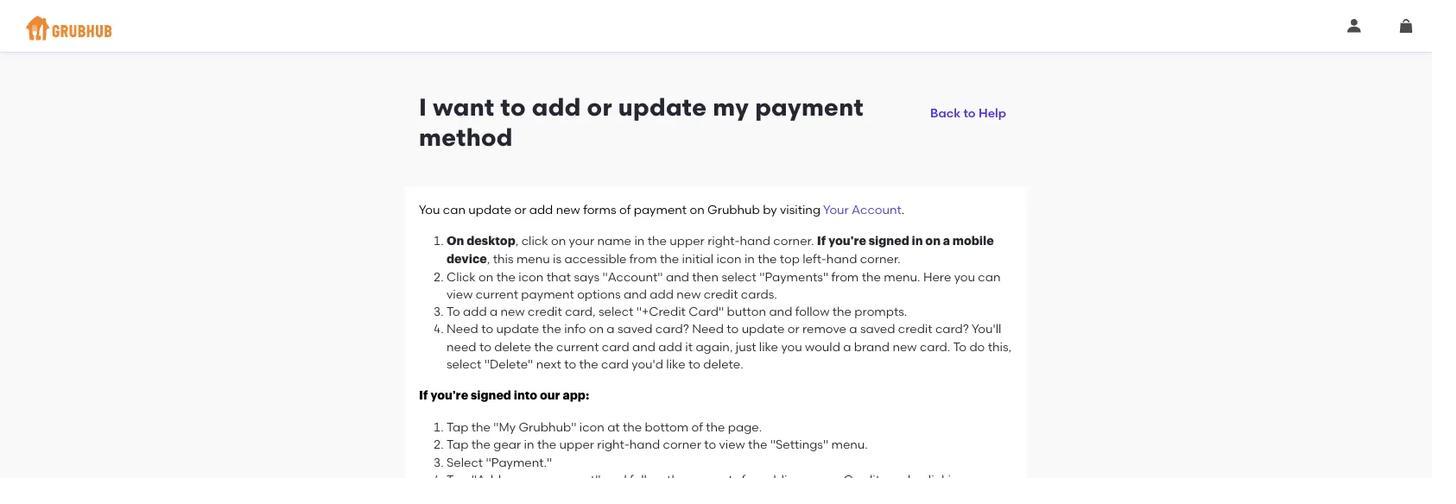Task type: locate. For each thing, give the bounding box(es) containing it.
card left you'd at bottom left
[[602, 357, 629, 372]]

hand inside tap the "my grubhub" icon at the bottom of the page. tap the gear in the upper right-hand corner to view the "settings" menu. select "payment."
[[630, 438, 660, 453]]

update down button
[[742, 322, 785, 337]]

, left click
[[516, 234, 519, 248]]

on
[[690, 202, 705, 217], [551, 234, 566, 248], [926, 235, 941, 247], [479, 269, 494, 284], [589, 322, 604, 337]]

you're inside if you're signed in on a mobile device
[[829, 235, 867, 247]]

0 horizontal spatial corner.
[[774, 234, 814, 248]]

0 horizontal spatial like
[[667, 357, 686, 372]]

2 horizontal spatial hand
[[827, 252, 858, 266]]

button
[[727, 305, 767, 319]]

next
[[536, 357, 562, 372]]

on up "here"
[[926, 235, 941, 247]]

card down options at bottom
[[602, 340, 630, 354]]

1 horizontal spatial ,
[[516, 234, 519, 248]]

icon
[[717, 252, 742, 266], [519, 269, 544, 284], [580, 420, 605, 435]]

1 vertical spatial tap
[[447, 438, 469, 453]]

to left help
[[964, 106, 976, 120]]

1 horizontal spatial select
[[599, 305, 634, 319]]

1 vertical spatial select
[[599, 305, 634, 319]]

a right "info"
[[607, 322, 615, 337]]

0 horizontal spatial ,
[[487, 252, 490, 266]]

can right you on the left of page
[[443, 202, 466, 217]]

0 horizontal spatial icon
[[519, 269, 544, 284]]

payment up on desktop , click on your name in the upper right-hand corner.
[[634, 202, 687, 217]]

update up the desktop
[[469, 202, 512, 217]]

1 vertical spatial current
[[557, 340, 599, 354]]

1 horizontal spatial signed
[[869, 235, 910, 247]]

payment right my
[[755, 93, 864, 122]]

1 vertical spatial upper
[[560, 438, 595, 453]]

if inside if you're signed in on a mobile device
[[817, 235, 827, 247]]

on down this
[[479, 269, 494, 284]]

0 horizontal spatial signed
[[471, 390, 512, 402]]

current down "info"
[[557, 340, 599, 354]]

want
[[433, 93, 495, 122]]

to right need
[[480, 340, 492, 354]]

0 horizontal spatial view
[[447, 287, 473, 302]]

1 horizontal spatial small image
[[1400, 19, 1414, 33]]

0 vertical spatial select
[[722, 269, 757, 284]]

0 horizontal spatial card?
[[656, 322, 689, 337]]

back
[[931, 106, 961, 120]]

upper
[[670, 234, 705, 248], [560, 438, 595, 453]]

0 horizontal spatial hand
[[630, 438, 660, 453]]

0 vertical spatial payment
[[755, 93, 864, 122]]

0 vertical spatial from
[[630, 252, 657, 266]]

0 vertical spatial like
[[759, 340, 779, 354]]

upper down 'grubhub"'
[[560, 438, 595, 453]]

0 horizontal spatial of
[[620, 202, 631, 217]]

of right forms
[[620, 202, 631, 217]]

0 horizontal spatial need
[[447, 322, 479, 337]]

1 vertical spatial ,
[[487, 252, 490, 266]]

to down click
[[447, 305, 460, 319]]

on inside if you're signed in on a mobile device
[[926, 235, 941, 247]]

1 horizontal spatial you're
[[829, 235, 867, 247]]

like down it
[[667, 357, 686, 372]]

payment
[[755, 93, 864, 122], [634, 202, 687, 217], [521, 287, 575, 302]]

from
[[630, 252, 657, 266], [832, 269, 859, 284]]

current
[[476, 287, 519, 302], [557, 340, 599, 354]]

signed up "my
[[471, 390, 512, 402]]

from up "account"
[[630, 252, 657, 266]]

0 horizontal spatial payment
[[521, 287, 575, 302]]

update
[[619, 93, 707, 122], [469, 202, 512, 217], [496, 322, 539, 337], [742, 322, 785, 337]]

new left forms
[[556, 202, 581, 217]]

1 vertical spatial view
[[719, 438, 746, 453]]

2 horizontal spatial icon
[[717, 252, 742, 266]]

brand
[[855, 340, 890, 354]]

hand down by
[[740, 234, 771, 248]]

card? down "+credit
[[656, 322, 689, 337]]

grubhub
[[708, 202, 760, 217]]

select down options at bottom
[[599, 305, 634, 319]]

menu. inside tap the "my grubhub" icon at the bottom of the page. tap the gear in the upper right-hand corner to view the "settings" menu. select "payment."
[[832, 438, 868, 453]]

the up select
[[472, 438, 491, 453]]

, left this
[[487, 252, 490, 266]]

at
[[608, 420, 620, 435]]

on up is
[[551, 234, 566, 248]]

0 vertical spatial upper
[[670, 234, 705, 248]]

right- down the at
[[597, 438, 630, 453]]

to right corner
[[705, 438, 717, 453]]

icon up "then"
[[717, 252, 742, 266]]

signed down "account"
[[869, 235, 910, 247]]

signed
[[869, 235, 910, 247], [471, 390, 512, 402]]

our
[[540, 390, 561, 402]]

0 horizontal spatial to
[[447, 305, 460, 319]]

to right 'next'
[[564, 357, 577, 372]]

you can update or add new forms of payment on grubhub by visiting your account .
[[419, 202, 905, 217]]

the up the remove
[[833, 305, 852, 319]]

add
[[532, 93, 581, 122], [529, 202, 553, 217], [650, 287, 674, 302], [463, 305, 487, 319], [659, 340, 683, 354]]

card
[[602, 340, 630, 354], [602, 357, 629, 372]]

icon inside tap the "my grubhub" icon at the bottom of the page. tap the gear in the upper right-hand corner to view the "settings" menu. select "payment."
[[580, 420, 605, 435]]

then
[[692, 269, 719, 284]]

need down card"
[[692, 322, 724, 337]]

1 vertical spatial menu.
[[832, 438, 868, 453]]

0 horizontal spatial small image
[[1348, 19, 1362, 33]]

current down this
[[476, 287, 519, 302]]

payment down that
[[521, 287, 575, 302]]

a inside if you're signed in on a mobile device
[[944, 235, 951, 247]]

1 horizontal spatial credit
[[704, 287, 738, 302]]

1 vertical spatial signed
[[471, 390, 512, 402]]

of
[[620, 202, 631, 217], [692, 420, 703, 435]]

name
[[598, 234, 632, 248]]

2 vertical spatial icon
[[580, 420, 605, 435]]

to up just
[[727, 322, 739, 337]]

you
[[955, 269, 976, 284], [782, 340, 803, 354]]

2 vertical spatial or
[[788, 322, 800, 337]]

2 vertical spatial select
[[447, 357, 482, 372]]

if
[[817, 235, 827, 247], [419, 390, 428, 402]]

new up 'delete'
[[501, 305, 525, 319]]

1 vertical spatial like
[[667, 357, 686, 372]]

0 horizontal spatial credit
[[528, 305, 562, 319]]

0 horizontal spatial right-
[[597, 438, 630, 453]]

this
[[493, 252, 514, 266]]

1 horizontal spatial need
[[692, 322, 724, 337]]

0 horizontal spatial upper
[[560, 438, 595, 453]]

in
[[635, 234, 645, 248], [912, 235, 924, 247], [745, 252, 755, 266], [524, 438, 535, 453]]

menu. left "here"
[[884, 269, 921, 284]]

like
[[759, 340, 779, 354], [667, 357, 686, 372]]

add inside i want to add or update my payment method
[[532, 93, 581, 122]]

0 horizontal spatial from
[[630, 252, 657, 266]]

from up prompts.
[[832, 269, 859, 284]]

you're down your
[[829, 235, 867, 247]]

,
[[516, 234, 519, 248], [487, 252, 490, 266]]

desktop
[[467, 235, 516, 247]]

1 horizontal spatial corner.
[[861, 252, 901, 266]]

info
[[564, 322, 586, 337]]

the left page.
[[706, 420, 726, 435]]

2 horizontal spatial payment
[[755, 93, 864, 122]]

in up "payment."
[[524, 438, 535, 453]]

the left top
[[758, 252, 777, 266]]

you're down need
[[431, 390, 469, 402]]

view inside 'click on the icon that says "account" and then select "payments" from the menu. here you can view current payment options and add new credit cards. to add a new credit card, select "+credit card" button and follow the prompts. need to update the info on a saved card? need to update or remove a saved credit card? you'll need to delete the current card and add it again, just like you would a brand new card. to do this, select "delete" next to the card you'd like to delete.'
[[447, 287, 473, 302]]

right- up initial
[[708, 234, 740, 248]]

of inside tap the "my grubhub" icon at the bottom of the page. tap the gear in the upper right-hand corner to view the "settings" menu. select "payment."
[[692, 420, 703, 435]]

in left mobile
[[912, 235, 924, 247]]

to left do
[[954, 340, 967, 354]]

card?
[[656, 322, 689, 337], [936, 322, 970, 337]]

in inside tap the "my grubhub" icon at the bottom of the page. tap the gear in the upper right-hand corner to view the "settings" menu. select "payment."
[[524, 438, 535, 453]]

0 vertical spatial tap
[[447, 420, 469, 435]]

0 vertical spatial if
[[817, 235, 827, 247]]

small image
[[1348, 19, 1362, 33], [1400, 19, 1414, 33]]

1 vertical spatial of
[[692, 420, 703, 435]]

0 horizontal spatial can
[[443, 202, 466, 217]]

you'll
[[972, 322, 1002, 337]]

menu. right "settings"
[[832, 438, 868, 453]]

1 vertical spatial or
[[515, 202, 527, 217]]

method
[[419, 123, 513, 152]]

to
[[447, 305, 460, 319], [954, 340, 967, 354]]

you're for you can update or add new forms of payment on grubhub by visiting
[[431, 390, 469, 402]]

2 vertical spatial payment
[[521, 287, 575, 302]]

1 vertical spatial if
[[419, 390, 428, 402]]

1 vertical spatial credit
[[528, 305, 562, 319]]

or inside i want to add or update my payment method
[[587, 93, 613, 122]]

mobile
[[953, 235, 995, 247]]

and down ', this menu is accessible from the initial icon in the top left-hand corner.'
[[666, 269, 690, 284]]

0 vertical spatial you
[[955, 269, 976, 284]]

1 horizontal spatial of
[[692, 420, 703, 435]]

0 horizontal spatial you're
[[431, 390, 469, 402]]

2 horizontal spatial or
[[788, 322, 800, 337]]

forms
[[583, 202, 617, 217]]

saved
[[618, 322, 653, 337], [861, 322, 896, 337]]

saved down prompts.
[[861, 322, 896, 337]]

signed inside if you're signed in on a mobile device
[[869, 235, 910, 247]]

0 vertical spatial you're
[[829, 235, 867, 247]]

signed for on desktop
[[869, 235, 910, 247]]

0 vertical spatial of
[[620, 202, 631, 217]]

view down click
[[447, 287, 473, 302]]

view down page.
[[719, 438, 746, 453]]

1 vertical spatial right-
[[597, 438, 630, 453]]

1 tap from the top
[[447, 420, 469, 435]]

1 vertical spatial icon
[[519, 269, 544, 284]]

2 card? from the left
[[936, 322, 970, 337]]

.
[[902, 202, 905, 217]]

1 vertical spatial card
[[602, 357, 629, 372]]

my
[[713, 93, 749, 122]]

1 horizontal spatial upper
[[670, 234, 705, 248]]

2 vertical spatial hand
[[630, 438, 660, 453]]

help
[[979, 106, 1007, 120]]

1 horizontal spatial menu.
[[884, 269, 921, 284]]

would
[[806, 340, 841, 354]]

corner. down "account"
[[861, 252, 901, 266]]

in inside if you're signed in on a mobile device
[[912, 235, 924, 247]]

1 vertical spatial can
[[979, 269, 1001, 284]]

hand down bottom
[[630, 438, 660, 453]]

credit up card.
[[899, 322, 933, 337]]

accessible
[[565, 252, 627, 266]]

0 vertical spatial current
[[476, 287, 519, 302]]

and down cards.
[[770, 305, 793, 319]]

you left would
[[782, 340, 803, 354]]

1 vertical spatial you're
[[431, 390, 469, 402]]

1 vertical spatial payment
[[634, 202, 687, 217]]

0 vertical spatial or
[[587, 93, 613, 122]]

1 horizontal spatial or
[[587, 93, 613, 122]]

0 horizontal spatial if
[[419, 390, 428, 402]]

2 horizontal spatial credit
[[899, 322, 933, 337]]

of up corner
[[692, 420, 703, 435]]

i
[[419, 93, 427, 122]]

0 horizontal spatial menu.
[[832, 438, 868, 453]]

need up need
[[447, 322, 479, 337]]

the down page.
[[749, 438, 768, 453]]

credit
[[704, 287, 738, 302], [528, 305, 562, 319], [899, 322, 933, 337]]

update up 'delete'
[[496, 322, 539, 337]]

1 vertical spatial corner.
[[861, 252, 901, 266]]

0 vertical spatial menu.
[[884, 269, 921, 284]]

back to help
[[931, 106, 1007, 120]]

corner.
[[774, 234, 814, 248], [861, 252, 901, 266]]

saved down "+credit
[[618, 322, 653, 337]]

0 horizontal spatial saved
[[618, 322, 653, 337]]

like right just
[[759, 340, 779, 354]]

to up "delete"
[[482, 322, 494, 337]]

to inside tap the "my grubhub" icon at the bottom of the page. tap the gear in the upper right-hand corner to view the "settings" menu. select "payment."
[[705, 438, 717, 453]]

you
[[419, 202, 440, 217]]

and
[[666, 269, 690, 284], [624, 287, 647, 302], [770, 305, 793, 319], [633, 340, 656, 354]]

can down mobile
[[979, 269, 1001, 284]]

grubhub"
[[519, 420, 577, 435]]

"account"
[[603, 269, 663, 284]]

card,
[[565, 305, 596, 319]]

hand down your
[[827, 252, 858, 266]]

credit up card"
[[704, 287, 738, 302]]

0 vertical spatial signed
[[869, 235, 910, 247]]

2 horizontal spatial select
[[722, 269, 757, 284]]

view
[[447, 287, 473, 302], [719, 438, 746, 453]]

select
[[722, 269, 757, 284], [599, 305, 634, 319], [447, 357, 482, 372]]

a left mobile
[[944, 235, 951, 247]]

menu. inside 'click on the icon that says "account" and then select "payments" from the menu. here you can view current payment options and add new credit cards. to add a new credit card, select "+credit card" button and follow the prompts. need to update the info on a saved card? need to update or remove a saved credit card? you'll need to delete the current card and add it again, just like you would a brand new card. to do this, select "delete" next to the card you'd like to delete.'
[[884, 269, 921, 284]]

the left "my
[[472, 420, 491, 435]]

"payments"
[[760, 269, 829, 284]]

0 vertical spatial view
[[447, 287, 473, 302]]

upper up ', this menu is accessible from the initial icon in the top left-hand corner.'
[[670, 234, 705, 248]]

1 horizontal spatial right-
[[708, 234, 740, 248]]

1 vertical spatial from
[[832, 269, 859, 284]]

update left my
[[619, 93, 707, 122]]

1 vertical spatial you
[[782, 340, 803, 354]]

corner. up top
[[774, 234, 814, 248]]

credit left the card,
[[528, 305, 562, 319]]

again,
[[696, 340, 733, 354]]

in up cards.
[[745, 252, 755, 266]]

to right want
[[501, 93, 526, 122]]

you're for on desktop
[[829, 235, 867, 247]]

select down need
[[447, 357, 482, 372]]

says
[[574, 269, 600, 284]]

1 horizontal spatial can
[[979, 269, 1001, 284]]

you right "here"
[[955, 269, 976, 284]]

icon down the 'menu'
[[519, 269, 544, 284]]

1 horizontal spatial view
[[719, 438, 746, 453]]

icon left the at
[[580, 420, 605, 435]]

to
[[501, 93, 526, 122], [964, 106, 976, 120], [482, 322, 494, 337], [727, 322, 739, 337], [480, 340, 492, 354], [564, 357, 577, 372], [689, 357, 701, 372], [705, 438, 717, 453]]

app:
[[563, 390, 590, 402]]

or
[[587, 93, 613, 122], [515, 202, 527, 217], [788, 322, 800, 337]]

menu.
[[884, 269, 921, 284], [832, 438, 868, 453]]

can
[[443, 202, 466, 217], [979, 269, 1001, 284]]

menu
[[517, 252, 550, 266]]

the up 'next'
[[535, 340, 554, 354]]

the
[[648, 234, 667, 248], [660, 252, 679, 266], [758, 252, 777, 266], [497, 269, 516, 284], [862, 269, 881, 284], [833, 305, 852, 319], [542, 322, 562, 337], [535, 340, 554, 354], [579, 357, 599, 372], [472, 420, 491, 435], [623, 420, 642, 435], [706, 420, 726, 435], [472, 438, 491, 453], [537, 438, 557, 453], [749, 438, 768, 453]]

back to help link
[[924, 92, 1014, 124]]

page.
[[728, 420, 762, 435]]

select up cards.
[[722, 269, 757, 284]]

card? up card.
[[936, 322, 970, 337]]

1 horizontal spatial hand
[[740, 234, 771, 248]]

tap the "my grubhub" icon at the bottom of the page. tap the gear in the upper right-hand corner to view the "settings" menu. select "payment."
[[447, 420, 868, 470]]

on desktop , click on your name in the upper right-hand corner.
[[447, 234, 817, 248]]

to down it
[[689, 357, 701, 372]]



Task type: vqa. For each thing, say whether or not it's contained in the screenshot.
CHEDDAR,
no



Task type: describe. For each thing, give the bounding box(es) containing it.
or inside 'click on the icon that says "account" and then select "payments" from the menu. here you can view current payment options and add new credit cards. to add a new credit card, select "+credit card" button and follow the prompts. need to update the info on a saved card? need to update or remove a saved credit card? you'll need to delete the current card and add it again, just like you would a brand new card. to do this, select "delete" next to the card you'd like to delete.'
[[788, 322, 800, 337]]

"my
[[494, 420, 516, 435]]

payment inside i want to add or update my payment method
[[755, 93, 864, 122]]

in right name
[[635, 234, 645, 248]]

1 card from the top
[[602, 340, 630, 354]]

from inside 'click on the icon that says "account" and then select "payments" from the menu. here you can view current payment options and add new credit cards. to add a new credit card, select "+credit card" button and follow the prompts. need to update the info on a saved card? need to update or remove a saved credit card? you'll need to delete the current card and add it again, just like you would a brand new card. to do this, select "delete" next to the card you'd like to delete.'
[[832, 269, 859, 284]]

0 vertical spatial to
[[447, 305, 460, 319]]

1 horizontal spatial you
[[955, 269, 976, 284]]

"settings"
[[771, 438, 829, 453]]

need
[[447, 340, 477, 354]]

if for you can update or add new forms of payment on grubhub by visiting
[[419, 390, 428, 402]]

on left grubhub
[[690, 202, 705, 217]]

select
[[447, 455, 483, 470]]

1 small image from the left
[[1348, 19, 1362, 33]]

the left "info"
[[542, 322, 562, 337]]

1 saved from the left
[[618, 322, 653, 337]]

click
[[447, 269, 476, 284]]

prompts.
[[855, 305, 908, 319]]

your
[[569, 234, 595, 248]]

it
[[686, 340, 693, 354]]

2 saved from the left
[[861, 322, 896, 337]]

the down you can update or add new forms of payment on grubhub by visiting your account .
[[648, 234, 667, 248]]

remove
[[803, 322, 847, 337]]

do
[[970, 340, 986, 354]]

by
[[763, 202, 778, 217]]

icon inside 'click on the icon that says "account" and then select "payments" from the menu. here you can view current payment options and add new credit cards. to add a new credit card, select "+credit card" button and follow the prompts. need to update the info on a saved card? need to update or remove a saved credit card? you'll need to delete the current card and add it again, just like you would a brand new card. to do this, select "delete" next to the card you'd like to delete.'
[[519, 269, 544, 284]]

this,
[[988, 340, 1012, 354]]

2 card from the top
[[602, 357, 629, 372]]

view inside tap the "my grubhub" icon at the bottom of the page. tap the gear in the upper right-hand corner to view the "settings" menu. select "payment."
[[719, 438, 746, 453]]

can inside 'click on the icon that says "account" and then select "payments" from the menu. here you can view current payment options and add new credit cards. to add a new credit card, select "+credit card" button and follow the prompts. need to update the info on a saved card? need to update or remove a saved credit card? you'll need to delete the current card and add it again, just like you would a brand new card. to do this, select "delete" next to the card you'd like to delete.'
[[979, 269, 1001, 284]]

here
[[924, 269, 952, 284]]

0 vertical spatial hand
[[740, 234, 771, 248]]

0 vertical spatial can
[[443, 202, 466, 217]]

a up 'brand'
[[850, 322, 858, 337]]

just
[[736, 340, 757, 354]]

your account link
[[824, 202, 902, 217]]

2 small image from the left
[[1400, 19, 1414, 33]]

right- inside tap the "my grubhub" icon at the bottom of the page. tap the gear in the upper right-hand corner to view the "settings" menu. select "payment."
[[597, 438, 630, 453]]

payment inside 'click on the icon that says "account" and then select "payments" from the menu. here you can view current payment options and add new credit cards. to add a new credit card, select "+credit card" button and follow the prompts. need to update the info on a saved card? need to update or remove a saved credit card? you'll need to delete the current card and add it again, just like you would a brand new card. to do this, select "delete" next to the card you'd like to delete.'
[[521, 287, 575, 302]]

delete
[[495, 340, 532, 354]]

if for on desktop
[[817, 235, 827, 247]]

the down this
[[497, 269, 516, 284]]

if you're signed in on a mobile device
[[447, 235, 995, 265]]

delete.
[[704, 357, 744, 372]]

device
[[447, 253, 487, 265]]

, this menu is accessible from the initial icon in the top left-hand corner.
[[487, 252, 901, 266]]

"+credit
[[637, 305, 686, 319]]

the up the app:
[[579, 357, 599, 372]]

0 horizontal spatial current
[[476, 287, 519, 302]]

is
[[553, 252, 562, 266]]

new down "then"
[[677, 287, 701, 302]]

on right "info"
[[589, 322, 604, 337]]

2 vertical spatial credit
[[899, 322, 933, 337]]

2 need from the left
[[692, 322, 724, 337]]

initial
[[682, 252, 714, 266]]

1 need from the left
[[447, 322, 479, 337]]

0 vertical spatial icon
[[717, 252, 742, 266]]

and down "account"
[[624, 287, 647, 302]]

bottom
[[645, 420, 689, 435]]

signed for you can update or add new forms of payment on grubhub by visiting
[[471, 390, 512, 402]]

on
[[447, 235, 464, 247]]

into
[[514, 390, 538, 402]]

a up 'delete'
[[490, 305, 498, 319]]

that
[[547, 269, 571, 284]]

grubhub logo image
[[26, 11, 112, 45]]

0 vertical spatial right-
[[708, 234, 740, 248]]

gear
[[494, 438, 521, 453]]

left-
[[803, 252, 827, 266]]

the left initial
[[660, 252, 679, 266]]

account
[[852, 202, 902, 217]]

card"
[[689, 305, 724, 319]]

the down 'grubhub"'
[[537, 438, 557, 453]]

click
[[522, 234, 548, 248]]

update inside i want to add or update my payment method
[[619, 93, 707, 122]]

i want to add or update my payment method
[[419, 93, 864, 152]]

a right would
[[844, 340, 852, 354]]

corner
[[663, 438, 702, 453]]

0 horizontal spatial or
[[515, 202, 527, 217]]

click on the icon that says "account" and then select "payments" from the menu. here you can view current payment options and add new credit cards. to add a new credit card, select "+credit card" button and follow the prompts. need to update the info on a saved card? need to update or remove a saved credit card? you'll need to delete the current card and add it again, just like you would a brand new card. to do this, select "delete" next to the card you'd like to delete.
[[447, 269, 1012, 372]]

2 tap from the top
[[447, 438, 469, 453]]

"delete"
[[485, 357, 533, 372]]

upper inside tap the "my grubhub" icon at the bottom of the page. tap the gear in the upper right-hand corner to view the "settings" menu. select "payment."
[[560, 438, 595, 453]]

your
[[824, 202, 849, 217]]

if you're signed into our app:
[[419, 390, 590, 402]]

follow
[[796, 305, 830, 319]]

and up you'd at bottom left
[[633, 340, 656, 354]]

1 horizontal spatial to
[[954, 340, 967, 354]]

"payment."
[[486, 455, 553, 470]]

the right the at
[[623, 420, 642, 435]]

1 horizontal spatial current
[[557, 340, 599, 354]]

visiting
[[780, 202, 821, 217]]

0 horizontal spatial you
[[782, 340, 803, 354]]

the up prompts.
[[862, 269, 881, 284]]

0 vertical spatial corner.
[[774, 234, 814, 248]]

0 horizontal spatial select
[[447, 357, 482, 372]]

1 horizontal spatial like
[[759, 340, 779, 354]]

top
[[780, 252, 800, 266]]

new left card.
[[893, 340, 917, 354]]

to inside i want to add or update my payment method
[[501, 93, 526, 122]]

options
[[577, 287, 621, 302]]

1 card? from the left
[[656, 322, 689, 337]]

cards.
[[741, 287, 778, 302]]

you'd
[[632, 357, 664, 372]]

card.
[[920, 340, 951, 354]]



